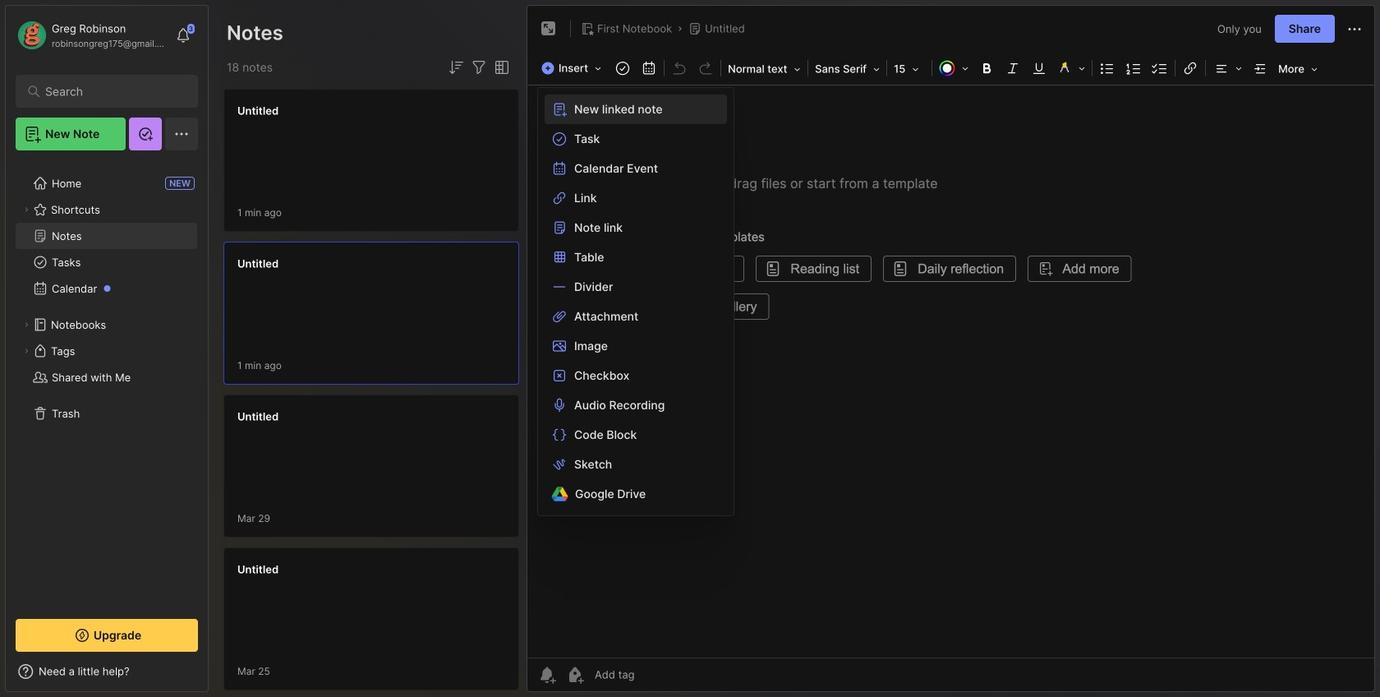 Task type: vqa. For each thing, say whether or not it's contained in the screenshot.
'menu item'
no



Task type: describe. For each thing, give the bounding box(es) containing it.
task image
[[612, 57, 635, 80]]

click to collapse image
[[208, 667, 220, 686]]

Account field
[[16, 19, 168, 52]]

Alignment field
[[1208, 57, 1248, 80]]

bold image
[[976, 57, 999, 80]]

Heading level field
[[723, 58, 806, 81]]

main element
[[0, 0, 214, 697]]

Add filters field
[[469, 58, 489, 77]]

Font color field
[[935, 57, 974, 80]]

Note Editor text field
[[528, 85, 1375, 658]]

more actions image
[[1346, 19, 1365, 39]]

dropdown list menu
[[538, 95, 734, 509]]

italic image
[[1002, 57, 1025, 80]]

Highlight field
[[1053, 57, 1091, 80]]

Add tag field
[[593, 667, 717, 682]]

expand notebooks image
[[21, 320, 31, 330]]

add filters image
[[469, 58, 489, 77]]

expand note image
[[539, 19, 559, 39]]

calendar event image
[[638, 57, 661, 80]]

none search field inside main 'element'
[[45, 81, 176, 101]]

bulleted list image
[[1097, 57, 1120, 80]]



Task type: locate. For each thing, give the bounding box(es) containing it.
indent image
[[1249, 57, 1272, 80]]

Font family field
[[811, 58, 885, 81]]

add tag image
[[566, 665, 585, 685]]

note window element
[[527, 5, 1376, 696]]

expand tags image
[[21, 346, 31, 356]]

More field
[[1274, 58, 1323, 81]]

View options field
[[489, 58, 512, 77]]

checklist image
[[1149, 57, 1172, 80]]

None search field
[[45, 81, 176, 101]]

Insert field
[[538, 57, 610, 80]]

tree inside main 'element'
[[6, 160, 208, 604]]

Sort options field
[[446, 58, 466, 77]]

numbered list image
[[1123, 57, 1146, 80]]

Search text field
[[45, 84, 176, 99]]

Font size field
[[889, 58, 931, 81]]

insert link image
[[1180, 57, 1203, 80]]

WHAT'S NEW field
[[6, 658, 208, 685]]

More actions field
[[1346, 18, 1365, 39]]

underline image
[[1028, 57, 1051, 80]]

add a reminder image
[[538, 665, 557, 685]]

tree
[[6, 160, 208, 604]]



